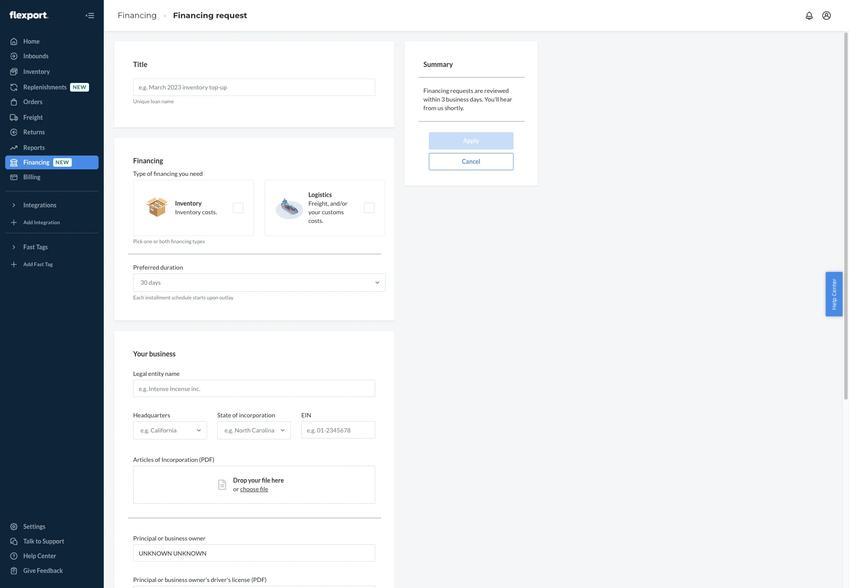 Task type: describe. For each thing, give the bounding box(es) containing it.
your business
[[133, 350, 176, 358]]

file alt image
[[219, 480, 226, 490]]

each installment schedule starts upon outlay
[[133, 295, 234, 301]]

fast tags
[[23, 243, 48, 251]]

0 vertical spatial file
[[262, 477, 270, 484]]

give feedback
[[23, 567, 63, 575]]

loan
[[151, 98, 160, 104]]

your inside 'drop your file here or choose file'
[[248, 477, 261, 484]]

reports link
[[5, 141, 99, 155]]

cancel button
[[429, 153, 514, 170]]

preferred duration
[[133, 264, 183, 271]]

1 vertical spatial financing
[[171, 238, 192, 245]]

1 vertical spatial fast
[[34, 261, 44, 268]]

e.g. california
[[141, 427, 177, 434]]

customs
[[322, 209, 344, 216]]

Owner's full name field
[[133, 545, 375, 562]]

new for financing
[[56, 159, 69, 166]]

financing request
[[173, 11, 247, 20]]

home link
[[5, 35, 99, 48]]

give
[[23, 567, 36, 575]]

unique
[[133, 98, 150, 104]]

hear
[[500, 95, 512, 103]]

choose
[[240, 486, 259, 493]]

reports
[[23, 144, 45, 151]]

of for articles
[[155, 456, 160, 464]]

talk
[[23, 538, 34, 545]]

financing for financing requests are reviewed within 3 business days. you'll hear from us shortly.
[[424, 87, 449, 94]]

logistics
[[309, 191, 332, 199]]

drop your file here or choose file
[[233, 477, 284, 493]]

legal
[[133, 370, 147, 378]]

or inside 'drop your file here or choose file'
[[233, 486, 239, 493]]

owner
[[189, 535, 206, 542]]

0 vertical spatial financing
[[154, 170, 178, 177]]

billing
[[23, 173, 40, 181]]

both
[[159, 238, 170, 245]]

settings
[[23, 523, 45, 531]]

e.g. for e.g. california
[[141, 427, 149, 434]]

requests
[[450, 87, 473, 94]]

apply button
[[429, 132, 514, 149]]

one
[[144, 238, 152, 245]]

returns link
[[5, 125, 99, 139]]

tags
[[36, 243, 48, 251]]

incorporation
[[161, 456, 198, 464]]

you
[[179, 170, 189, 177]]

installment
[[145, 295, 171, 301]]

financing request link
[[173, 11, 247, 20]]

business left owner
[[165, 535, 187, 542]]

freight link
[[5, 111, 99, 125]]

upon
[[207, 295, 218, 301]]

add integration link
[[5, 216, 99, 230]]

help inside button
[[830, 298, 838, 310]]

inbounds
[[23, 52, 49, 60]]

replenishments
[[23, 83, 67, 91]]

your inside logistics freight, and/or your customs costs.
[[309, 209, 321, 216]]

center inside button
[[830, 279, 838, 296]]

state
[[217, 412, 231, 419]]

30 days
[[141, 279, 161, 286]]

returns
[[23, 128, 45, 136]]

principal for principal or business owner's driver's license (pdf)
[[133, 577, 157, 584]]

add for add integration
[[23, 219, 33, 226]]

principal or business owner
[[133, 535, 206, 542]]

help center button
[[826, 272, 843, 316]]

here
[[272, 477, 284, 484]]

0 horizontal spatial (pdf)
[[199, 456, 214, 464]]

business inside financing requests are reviewed within 3 business days. you'll hear from us shortly.
[[446, 95, 469, 103]]

3
[[442, 95, 445, 103]]

freight
[[23, 114, 43, 121]]

settings link
[[5, 520, 99, 534]]

headquarters
[[133, 412, 170, 419]]

need
[[190, 170, 203, 177]]

orders
[[23, 98, 42, 106]]

starts
[[193, 295, 206, 301]]

integrations
[[23, 202, 56, 209]]

e.g. 01-2345678 text field
[[302, 422, 375, 439]]

north
[[235, 427, 251, 434]]

unique loan name
[[133, 98, 174, 104]]

from
[[424, 104, 436, 111]]

0 horizontal spatial help
[[23, 553, 36, 560]]

reviewed
[[484, 87, 509, 94]]

title
[[133, 60, 147, 68]]

outlay
[[219, 295, 234, 301]]

articles
[[133, 456, 154, 464]]

drop
[[233, 477, 247, 484]]

1 vertical spatial file
[[260, 486, 268, 493]]

entity
[[148, 370, 164, 378]]

your
[[133, 350, 148, 358]]

talk to support
[[23, 538, 64, 545]]

breadcrumbs navigation
[[111, 3, 254, 28]]

financing requests are reviewed within 3 business days. you'll hear from us shortly.
[[424, 87, 512, 111]]

type
[[133, 170, 146, 177]]

inventory for inventory
[[23, 68, 50, 75]]

legal entity name
[[133, 370, 180, 378]]



Task type: vqa. For each thing, say whether or not it's contained in the screenshot.
days.
yes



Task type: locate. For each thing, give the bounding box(es) containing it.
help center inside button
[[830, 279, 838, 310]]

0 horizontal spatial center
[[37, 553, 56, 560]]

1 vertical spatial new
[[56, 159, 69, 166]]

0 vertical spatial principal
[[133, 535, 157, 542]]

2 add from the top
[[23, 261, 33, 268]]

1 horizontal spatial new
[[73, 84, 86, 91]]

fast
[[23, 243, 35, 251], [34, 261, 44, 268]]

inventory up types on the top of the page
[[175, 209, 201, 216]]

financing link
[[118, 11, 157, 20]]

days.
[[470, 95, 483, 103]]

costs. up types on the top of the page
[[202, 209, 217, 216]]

30
[[141, 279, 148, 286]]

1 e.g. from the left
[[141, 427, 149, 434]]

1 vertical spatial principal
[[133, 577, 157, 584]]

each
[[133, 295, 144, 301]]

2 horizontal spatial of
[[232, 412, 238, 419]]

of right articles
[[155, 456, 160, 464]]

(pdf) right incorporation
[[199, 456, 214, 464]]

1 vertical spatial add
[[23, 261, 33, 268]]

2 e.g. from the left
[[225, 427, 233, 434]]

principal
[[133, 535, 157, 542], [133, 577, 157, 584]]

to
[[36, 538, 41, 545]]

or down drop
[[233, 486, 239, 493]]

principal for principal or business owner
[[133, 535, 157, 542]]

add left integration
[[23, 219, 33, 226]]

name
[[161, 98, 174, 104], [165, 370, 180, 378]]

summary
[[424, 60, 453, 68]]

0 vertical spatial of
[[147, 170, 152, 177]]

center
[[830, 279, 838, 296], [37, 553, 56, 560]]

or left owner's
[[158, 577, 164, 584]]

financing for the "financing" link
[[118, 11, 157, 20]]

financing right both
[[171, 238, 192, 245]]

add fast tag
[[23, 261, 53, 268]]

open notifications image
[[804, 10, 815, 21]]

integration
[[34, 219, 60, 226]]

new down reports link
[[56, 159, 69, 166]]

costs.
[[202, 209, 217, 216], [309, 217, 324, 225]]

0 vertical spatial your
[[309, 209, 321, 216]]

close navigation image
[[85, 10, 95, 21]]

costs. down freight,
[[309, 217, 324, 225]]

1 horizontal spatial center
[[830, 279, 838, 296]]

cancel
[[462, 158, 480, 165]]

e.g. March 2023 inventory top-up field
[[133, 79, 375, 96]]

1 horizontal spatial e.g.
[[225, 427, 233, 434]]

carolina
[[252, 427, 274, 434]]

articles of incorporation (pdf)
[[133, 456, 214, 464]]

days
[[149, 279, 161, 286]]

and/or
[[330, 200, 348, 207]]

of right type
[[147, 170, 152, 177]]

2 vertical spatial inventory
[[175, 209, 201, 216]]

pick
[[133, 238, 143, 245]]

0 horizontal spatial e.g.
[[141, 427, 149, 434]]

1 horizontal spatial of
[[155, 456, 160, 464]]

fast inside dropdown button
[[23, 243, 35, 251]]

0 vertical spatial help center
[[830, 279, 838, 310]]

name for unique loan name
[[161, 98, 174, 104]]

tag
[[45, 261, 53, 268]]

costs. inside logistics freight, and/or your customs costs.
[[309, 217, 324, 225]]

name right entity
[[165, 370, 180, 378]]

0 vertical spatial costs.
[[202, 209, 217, 216]]

0 horizontal spatial new
[[56, 159, 69, 166]]

of
[[147, 170, 152, 177], [232, 412, 238, 419], [155, 456, 160, 464]]

inventory down you
[[175, 200, 202, 207]]

file
[[262, 477, 270, 484], [260, 486, 268, 493]]

business left owner's
[[165, 577, 187, 584]]

0 vertical spatial new
[[73, 84, 86, 91]]

of for type
[[147, 170, 152, 177]]

request
[[216, 11, 247, 20]]

1 horizontal spatial help center
[[830, 279, 838, 310]]

1 horizontal spatial help
[[830, 298, 838, 310]]

2 principal from the top
[[133, 577, 157, 584]]

billing link
[[5, 170, 99, 184]]

0 vertical spatial help
[[830, 298, 838, 310]]

within
[[424, 95, 440, 103]]

(pdf) right license
[[251, 577, 267, 584]]

file right the choose
[[260, 486, 268, 493]]

name for legal entity name
[[165, 370, 180, 378]]

you'll
[[485, 95, 499, 103]]

1 horizontal spatial (pdf)
[[251, 577, 267, 584]]

or
[[153, 238, 158, 245], [233, 486, 239, 493], [158, 535, 164, 542], [158, 577, 164, 584]]

fast left tag
[[34, 261, 44, 268]]

0 vertical spatial center
[[830, 279, 838, 296]]

pick one or both financing types
[[133, 238, 205, 245]]

open account menu image
[[822, 10, 832, 21]]

(pdf)
[[199, 456, 214, 464], [251, 577, 267, 584]]

add integration
[[23, 219, 60, 226]]

e.g. down headquarters
[[141, 427, 149, 434]]

e.g.
[[141, 427, 149, 434], [225, 427, 233, 434]]

1 principal from the top
[[133, 535, 157, 542]]

business up legal entity name
[[149, 350, 176, 358]]

0 vertical spatial fast
[[23, 243, 35, 251]]

financing left you
[[154, 170, 178, 177]]

1 vertical spatial (pdf)
[[251, 577, 267, 584]]

e.g. Intense Incense inc. field
[[133, 380, 375, 397]]

add for add fast tag
[[23, 261, 33, 268]]

of right state
[[232, 412, 238, 419]]

0 horizontal spatial of
[[147, 170, 152, 177]]

financing inside financing requests are reviewed within 3 business days. you'll hear from us shortly.
[[424, 87, 449, 94]]

support
[[42, 538, 64, 545]]

flexport logo image
[[10, 11, 48, 20]]

1 vertical spatial costs.
[[309, 217, 324, 225]]

give feedback button
[[5, 564, 99, 578]]

costs. inside inventory inventory costs.
[[202, 209, 217, 216]]

or left owner
[[158, 535, 164, 542]]

types
[[193, 238, 205, 245]]

0 vertical spatial name
[[161, 98, 174, 104]]

incorporation
[[239, 412, 275, 419]]

1 add from the top
[[23, 219, 33, 226]]

or right one
[[153, 238, 158, 245]]

add
[[23, 219, 33, 226], [23, 261, 33, 268]]

talk to support button
[[5, 535, 99, 549]]

ein
[[301, 412, 311, 419]]

0 vertical spatial inventory
[[23, 68, 50, 75]]

0 horizontal spatial help center
[[23, 553, 56, 560]]

are
[[475, 87, 483, 94]]

business
[[446, 95, 469, 103], [149, 350, 176, 358], [165, 535, 187, 542], [165, 577, 187, 584]]

feedback
[[37, 567, 63, 575]]

inventory for inventory inventory costs.
[[175, 200, 202, 207]]

e.g. left north
[[225, 427, 233, 434]]

inbounds link
[[5, 49, 99, 63]]

add down fast tags
[[23, 261, 33, 268]]

0 horizontal spatial your
[[248, 477, 261, 484]]

california
[[151, 427, 177, 434]]

1 vertical spatial help
[[23, 553, 36, 560]]

apply
[[463, 137, 479, 144]]

0 horizontal spatial costs.
[[202, 209, 217, 216]]

fast left tags
[[23, 243, 35, 251]]

e.g. for e.g. north carolina
[[225, 427, 233, 434]]

of for state
[[232, 412, 238, 419]]

add fast tag link
[[5, 258, 99, 272]]

freight,
[[309, 200, 329, 207]]

new for replenishments
[[73, 84, 86, 91]]

help center link
[[5, 550, 99, 563]]

1 vertical spatial center
[[37, 553, 56, 560]]

us
[[438, 104, 444, 111]]

1 horizontal spatial your
[[309, 209, 321, 216]]

financing for financing request
[[173, 11, 214, 20]]

1 vertical spatial name
[[165, 370, 180, 378]]

new up orders link
[[73, 84, 86, 91]]

type of financing you need
[[133, 170, 203, 177]]

shortly.
[[445, 104, 464, 111]]

inventory
[[23, 68, 50, 75], [175, 200, 202, 207], [175, 209, 201, 216]]

duration
[[160, 264, 183, 271]]

your down freight,
[[309, 209, 321, 216]]

financing
[[154, 170, 178, 177], [171, 238, 192, 245]]

preferred
[[133, 264, 159, 271]]

1 vertical spatial inventory
[[175, 200, 202, 207]]

e.g. north carolina
[[225, 427, 274, 434]]

your
[[309, 209, 321, 216], [248, 477, 261, 484]]

1 horizontal spatial costs.
[[309, 217, 324, 225]]

1 vertical spatial of
[[232, 412, 238, 419]]

owner's
[[189, 577, 210, 584]]

file left here
[[262, 477, 270, 484]]

1 vertical spatial your
[[248, 477, 261, 484]]

home
[[23, 38, 40, 45]]

your up the choose
[[248, 477, 261, 484]]

business up shortly.
[[446, 95, 469, 103]]

state of incorporation
[[217, 412, 275, 419]]

inventory inventory costs.
[[175, 200, 217, 216]]

integrations button
[[5, 198, 99, 212]]

0 vertical spatial (pdf)
[[199, 456, 214, 464]]

1 vertical spatial help center
[[23, 553, 56, 560]]

license
[[232, 577, 250, 584]]

0 vertical spatial add
[[23, 219, 33, 226]]

inventory down inbounds
[[23, 68, 50, 75]]

2 vertical spatial of
[[155, 456, 160, 464]]

driver's
[[211, 577, 231, 584]]

logistics freight, and/or your customs costs.
[[309, 191, 348, 225]]

help
[[830, 298, 838, 310], [23, 553, 36, 560]]

name right loan
[[161, 98, 174, 104]]



